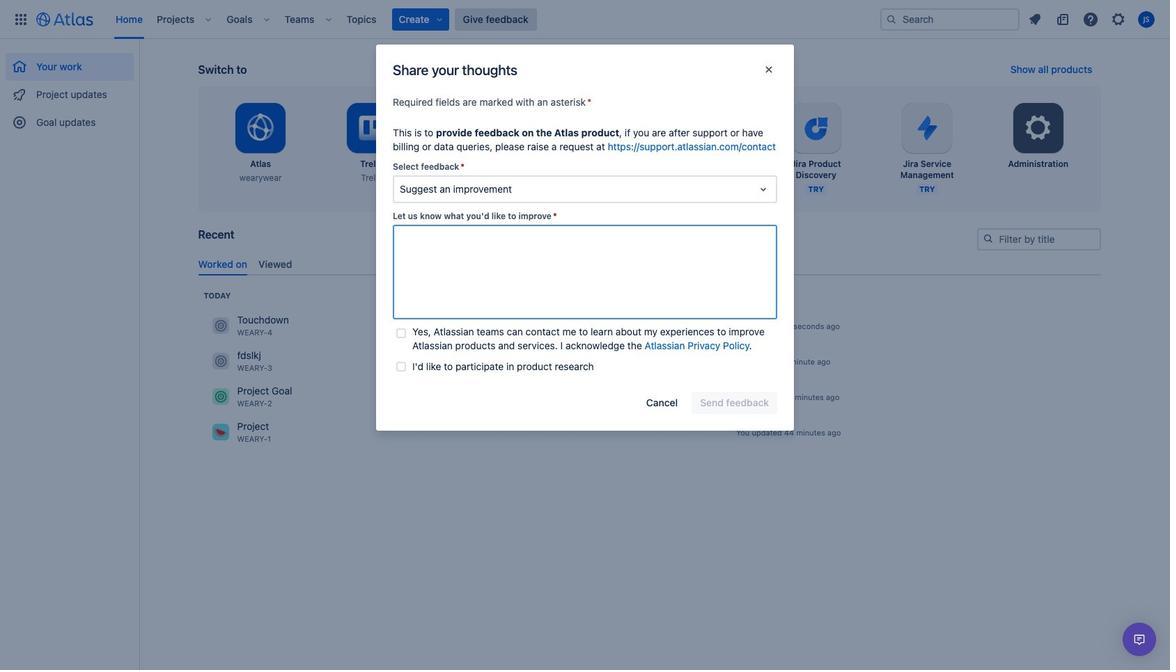 Task type: describe. For each thing, give the bounding box(es) containing it.
Search field
[[881, 8, 1020, 30]]

top element
[[8, 0, 881, 39]]

settings image
[[1022, 111, 1055, 145]]

help image
[[1083, 11, 1099, 28]]

close modal image
[[761, 61, 778, 78]]

search image
[[983, 233, 994, 245]]

2 townsquare image from the top
[[212, 389, 229, 406]]

search image
[[886, 14, 897, 25]]



Task type: vqa. For each thing, say whether or not it's contained in the screenshot.
1st townsquare image from the bottom of the page
yes



Task type: locate. For each thing, give the bounding box(es) containing it.
group
[[6, 39, 134, 141]]

2 townsquare image from the top
[[212, 425, 229, 441]]

tab list
[[193, 253, 1107, 276]]

banner
[[0, 0, 1170, 39]]

townsquare image
[[212, 353, 229, 370], [212, 389, 229, 406]]

Filter by title field
[[979, 230, 1100, 249]]

1 townsquare image from the top
[[212, 318, 229, 335]]

0 vertical spatial townsquare image
[[212, 353, 229, 370]]

0 vertical spatial townsquare image
[[212, 318, 229, 335]]

1 townsquare image from the top
[[212, 353, 229, 370]]

1 vertical spatial townsquare image
[[212, 389, 229, 406]]

heading
[[204, 290, 231, 302]]

townsquare image
[[212, 318, 229, 335], [212, 425, 229, 441]]

1 vertical spatial townsquare image
[[212, 425, 229, 441]]

open intercom messenger image
[[1131, 632, 1148, 649]]

open image
[[755, 181, 772, 198]]

None text field
[[393, 225, 778, 320]]



